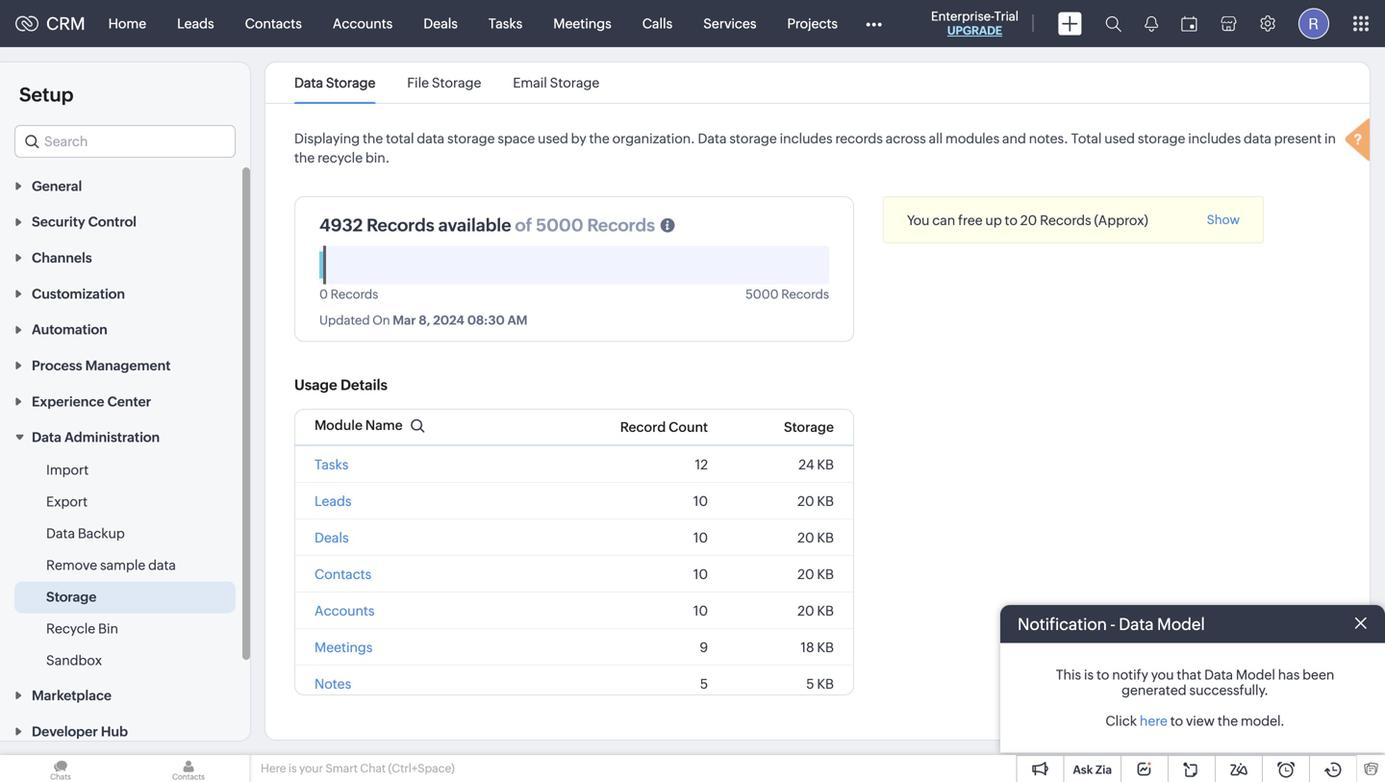 Task type: locate. For each thing, give the bounding box(es) containing it.
backup
[[78, 526, 125, 541]]

1 horizontal spatial contacts
[[315, 566, 372, 582]]

marketplace button
[[0, 677, 250, 713]]

data inside "this is to notify you that data model has been generated successfully."
[[1205, 667, 1233, 683]]

sandbox link
[[46, 651, 102, 670]]

create menu image
[[1058, 12, 1082, 35]]

1 vertical spatial is
[[289, 762, 297, 775]]

20 kb for accounts
[[798, 603, 834, 618]]

includes up show
[[1188, 131, 1241, 146]]

leads link
[[162, 0, 230, 47]]

1 vertical spatial accounts
[[315, 603, 375, 618]]

3 10 from the top
[[693, 566, 708, 582]]

control
[[88, 214, 137, 230]]

data right organization.
[[698, 131, 727, 146]]

1 horizontal spatial data
[[417, 131, 445, 146]]

the up bin.
[[363, 131, 383, 146]]

storage link
[[46, 588, 97, 607]]

1 horizontal spatial includes
[[1188, 131, 1241, 146]]

18
[[801, 640, 814, 655]]

storage down remove on the left of the page
[[46, 589, 97, 605]]

0 vertical spatial 5000
[[536, 216, 584, 235]]

storage right file
[[432, 75, 481, 90]]

space
[[498, 131, 535, 146]]

1 horizontal spatial deals
[[424, 16, 458, 31]]

leads down module
[[315, 493, 352, 509]]

the
[[363, 131, 383, 146], [589, 131, 610, 146], [294, 150, 315, 165], [1218, 713, 1238, 729]]

and
[[1003, 131, 1026, 146]]

module name
[[315, 417, 403, 433]]

data right total
[[417, 131, 445, 146]]

storage
[[447, 131, 495, 146], [730, 131, 777, 146], [1138, 131, 1186, 146]]

0 horizontal spatial used
[[538, 131, 568, 146]]

general button
[[0, 167, 250, 203]]

is inside "this is to notify you that data model has been generated successfully."
[[1084, 667, 1094, 683]]

email storage
[[513, 75, 600, 90]]

data right that on the bottom right
[[1205, 667, 1233, 683]]

1 horizontal spatial storage
[[730, 131, 777, 146]]

kb for meetings
[[817, 640, 834, 655]]

6 kb from the top
[[817, 640, 834, 655]]

signals element
[[1133, 0, 1170, 47]]

leads
[[177, 16, 214, 31], [315, 493, 352, 509]]

accounts up data storage
[[333, 16, 393, 31]]

1 vertical spatial tasks
[[315, 457, 349, 472]]

0 horizontal spatial storage
[[447, 131, 495, 146]]

0 vertical spatial is
[[1084, 667, 1094, 683]]

sample
[[100, 558, 146, 573]]

storage down accounts 'link'
[[326, 75, 376, 90]]

2 horizontal spatial to
[[1171, 713, 1183, 729]]

2 horizontal spatial storage
[[1138, 131, 1186, 146]]

leads right home "link"
[[177, 16, 214, 31]]

0 vertical spatial accounts
[[333, 16, 393, 31]]

accounts
[[333, 16, 393, 31], [315, 603, 375, 618]]

zia
[[1096, 763, 1112, 776]]

0 vertical spatial model
[[1157, 615, 1205, 634]]

5
[[700, 676, 708, 692], [806, 676, 814, 692]]

in
[[1325, 131, 1336, 146]]

0 vertical spatial to
[[1005, 213, 1018, 228]]

model up that on the bottom right
[[1157, 615, 1205, 634]]

1 vertical spatial to
[[1097, 667, 1110, 683]]

4 kb from the top
[[817, 566, 834, 582]]

data up the displaying
[[294, 75, 323, 90]]

0 horizontal spatial 5000
[[536, 216, 584, 235]]

kb for deals
[[817, 530, 834, 545]]

None field
[[14, 125, 236, 158]]

1 horizontal spatial 5
[[806, 676, 814, 692]]

data left present
[[1244, 131, 1272, 146]]

record count
[[620, 419, 708, 435]]

signals image
[[1145, 15, 1158, 32]]

0 vertical spatial leads
[[177, 16, 214, 31]]

up
[[986, 213, 1002, 228]]

been
[[1303, 667, 1335, 683]]

services
[[704, 16, 757, 31]]

records for 0 records
[[331, 287, 378, 302]]

management
[[85, 358, 171, 373]]

1 10 from the top
[[693, 493, 708, 509]]

count
[[669, 419, 708, 435]]

1 horizontal spatial used
[[1105, 131, 1135, 146]]

2 kb from the top
[[817, 493, 834, 509]]

to left notify
[[1097, 667, 1110, 683]]

record
[[620, 419, 666, 435]]

1 horizontal spatial to
[[1097, 667, 1110, 683]]

Other Modules field
[[853, 8, 895, 39]]

data administration button
[[0, 419, 250, 455]]

08:30
[[467, 313, 505, 327]]

file storage
[[407, 75, 481, 90]]

the right view
[[1218, 713, 1238, 729]]

is left your
[[289, 762, 297, 775]]

deals
[[424, 16, 458, 31], [315, 530, 349, 545]]

0 horizontal spatial tasks
[[315, 457, 349, 472]]

0 vertical spatial tasks
[[489, 16, 523, 31]]

across
[[886, 131, 926, 146]]

2 5 from the left
[[806, 676, 814, 692]]

1 vertical spatial 5000
[[746, 287, 779, 302]]

to right up
[[1005, 213, 1018, 228]]

1 horizontal spatial model
[[1236, 667, 1276, 683]]

recycle
[[46, 621, 95, 637]]

0 horizontal spatial contacts
[[245, 16, 302, 31]]

channels
[[32, 250, 92, 266]]

1 5 from the left
[[700, 676, 708, 692]]

-
[[1111, 615, 1116, 634]]

developer hub button
[[0, 713, 250, 749]]

storage for data storage
[[326, 75, 376, 90]]

usage
[[294, 376, 337, 393]]

0 horizontal spatial data
[[148, 558, 176, 573]]

5 down 18
[[806, 676, 814, 692]]

2 vertical spatial to
[[1171, 713, 1183, 729]]

tasks
[[489, 16, 523, 31], [315, 457, 349, 472]]

Search text field
[[15, 126, 235, 157]]

successfully.
[[1190, 683, 1269, 698]]

developer
[[32, 724, 98, 739]]

model left has
[[1236, 667, 1276, 683]]

by
[[571, 131, 587, 146]]

displaying the total data storage space used by the organization. data storage includes records across all modules  and notes. total used storage includes data present in the recycle bin.
[[294, 131, 1336, 165]]

0 vertical spatial contacts
[[245, 16, 302, 31]]

2 storage from the left
[[730, 131, 777, 146]]

1 vertical spatial leads
[[315, 493, 352, 509]]

4932 records available of 5000 records
[[319, 216, 655, 235]]

0 horizontal spatial deals
[[315, 530, 349, 545]]

2 20 kb from the top
[[798, 530, 834, 545]]

is right this
[[1084, 667, 1094, 683]]

7 kb from the top
[[817, 676, 834, 692]]

automation button
[[0, 311, 250, 347]]

10 for deals
[[693, 530, 708, 545]]

available
[[438, 216, 511, 235]]

used left by
[[538, 131, 568, 146]]

1 20 kb from the top
[[798, 493, 834, 509]]

profile image
[[1299, 8, 1330, 39]]

details
[[341, 376, 388, 393]]

2 10 from the top
[[693, 530, 708, 545]]

remove sample data
[[46, 558, 176, 573]]

4 20 kb from the top
[[798, 603, 834, 618]]

your
[[299, 762, 323, 775]]

1 vertical spatial deals
[[315, 530, 349, 545]]

process management
[[32, 358, 171, 373]]

search element
[[1094, 0, 1133, 47]]

kb
[[817, 457, 834, 472], [817, 493, 834, 509], [817, 530, 834, 545], [817, 566, 834, 582], [817, 603, 834, 618], [817, 640, 834, 655], [817, 676, 834, 692]]

customization
[[32, 286, 125, 301]]

export link
[[46, 492, 88, 512]]

model.
[[1241, 713, 1285, 729]]

records for 4932 records available of 5000 records
[[367, 216, 435, 235]]

4 10 from the top
[[693, 603, 708, 618]]

notification
[[1018, 615, 1107, 634]]

tasks up email on the top
[[489, 16, 523, 31]]

to inside "this is to notify you that data model has been generated successfully."
[[1097, 667, 1110, 683]]

1 horizontal spatial is
[[1084, 667, 1094, 683]]

to for click here to view the model.
[[1171, 713, 1183, 729]]

3 20 kb from the top
[[798, 566, 834, 582]]

tasks down module
[[315, 457, 349, 472]]

data up import
[[32, 430, 61, 445]]

remove
[[46, 558, 97, 573]]

meetings
[[553, 16, 612, 31], [315, 640, 373, 655]]

meetings up email storage link
[[553, 16, 612, 31]]

notes
[[315, 676, 351, 692]]

1 includes from the left
[[780, 131, 833, 146]]

used
[[538, 131, 568, 146], [1105, 131, 1135, 146]]

1 vertical spatial meetings
[[315, 640, 373, 655]]

search image
[[1105, 15, 1122, 32]]

to
[[1005, 213, 1018, 228], [1097, 667, 1110, 683], [1171, 713, 1183, 729]]

the right by
[[589, 131, 610, 146]]

24 kb
[[799, 457, 834, 472]]

data down export
[[46, 526, 75, 541]]

meetings up notes
[[315, 640, 373, 655]]

security control
[[32, 214, 137, 230]]

to right here link
[[1171, 713, 1183, 729]]

sandbox
[[46, 653, 102, 668]]

calls
[[642, 16, 673, 31]]

5 kb from the top
[[817, 603, 834, 618]]

kb for accounts
[[817, 603, 834, 618]]

3 storage from the left
[[1138, 131, 1186, 146]]

organization.
[[612, 131, 695, 146]]

1 kb from the top
[[817, 457, 834, 472]]

1 horizontal spatial 5000
[[746, 287, 779, 302]]

channels button
[[0, 239, 250, 275]]

3 kb from the top
[[817, 530, 834, 545]]

setup
[[19, 84, 74, 106]]

here link
[[1140, 713, 1168, 729]]

click
[[1106, 713, 1137, 729]]

0 records
[[319, 287, 378, 302]]

security
[[32, 214, 85, 230]]

data
[[417, 131, 445, 146], [1244, 131, 1272, 146], [148, 558, 176, 573]]

10
[[693, 493, 708, 509], [693, 530, 708, 545], [693, 566, 708, 582], [693, 603, 708, 618]]

includes left the records
[[780, 131, 833, 146]]

kb for contacts
[[817, 566, 834, 582]]

view
[[1186, 713, 1215, 729]]

12
[[695, 457, 708, 472]]

accounts up notes
[[315, 603, 375, 618]]

0 horizontal spatial to
[[1005, 213, 1018, 228]]

used right total
[[1105, 131, 1135, 146]]

0 horizontal spatial includes
[[780, 131, 833, 146]]

5 down 9
[[700, 676, 708, 692]]

storage right email on the top
[[550, 75, 600, 90]]

deals link
[[408, 0, 473, 47]]

generated
[[1122, 683, 1187, 698]]

deals inside "link"
[[424, 16, 458, 31]]

20 kb for contacts
[[798, 566, 834, 582]]

kb for notes
[[817, 676, 834, 692]]

0 horizontal spatial leads
[[177, 16, 214, 31]]

1 vertical spatial model
[[1236, 667, 1276, 683]]

name
[[365, 417, 403, 433]]

1 horizontal spatial meetings
[[553, 16, 612, 31]]

data right sample
[[148, 558, 176, 573]]

0 vertical spatial deals
[[424, 16, 458, 31]]

0 horizontal spatial is
[[289, 762, 297, 775]]

0 horizontal spatial 5
[[700, 676, 708, 692]]

developer hub
[[32, 724, 128, 739]]



Task type: describe. For each thing, give the bounding box(es) containing it.
(ctrl+space)
[[388, 762, 455, 775]]

storage inside data administration region
[[46, 589, 97, 605]]

kb for leads
[[817, 493, 834, 509]]

loading image
[[1341, 115, 1380, 168]]

bin
[[98, 621, 118, 637]]

chats image
[[0, 755, 121, 782]]

storage for file storage
[[432, 75, 481, 90]]

data backup link
[[46, 524, 125, 543]]

process management button
[[0, 347, 250, 383]]

0 vertical spatial meetings
[[553, 16, 612, 31]]

you can free up to 20 records (approx)
[[907, 213, 1148, 228]]

module
[[315, 417, 363, 433]]

2024
[[433, 313, 465, 327]]

recycle bin link
[[46, 619, 118, 639]]

displaying
[[294, 131, 360, 146]]

hub
[[101, 724, 128, 739]]

free
[[958, 213, 983, 228]]

accounts inside 'link'
[[333, 16, 393, 31]]

projects link
[[772, 0, 853, 47]]

mar
[[393, 313, 416, 327]]

email
[[513, 75, 547, 90]]

5000 records
[[746, 287, 829, 302]]

is for here
[[289, 762, 297, 775]]

10 for accounts
[[693, 603, 708, 618]]

experience center button
[[0, 383, 250, 419]]

data administration region
[[0, 455, 250, 677]]

20 kb for deals
[[798, 530, 834, 545]]

data inside region
[[148, 558, 176, 573]]

20 for accounts
[[798, 603, 814, 618]]

2 horizontal spatial data
[[1244, 131, 1272, 146]]

this is to notify you that data model has been generated successfully.
[[1056, 667, 1335, 698]]

present
[[1274, 131, 1322, 146]]

import
[[46, 462, 89, 478]]

accounts link
[[317, 0, 408, 47]]

model inside "this is to notify you that data model has been generated successfully."
[[1236, 667, 1276, 683]]

0
[[319, 287, 328, 302]]

upgrade
[[948, 24, 1003, 37]]

automation
[[32, 322, 108, 337]]

is for this
[[1084, 667, 1094, 683]]

records for 5000 records
[[781, 287, 829, 302]]

5 kb
[[806, 676, 834, 692]]

1 storage from the left
[[447, 131, 495, 146]]

storage for email storage
[[550, 75, 600, 90]]

notes.
[[1029, 131, 1069, 146]]

enterprise-
[[931, 9, 994, 24]]

logo image
[[15, 16, 38, 31]]

meetings link
[[538, 0, 627, 47]]

can
[[933, 213, 956, 228]]

file
[[407, 75, 429, 90]]

click here to view the model.
[[1106, 713, 1285, 729]]

tasks link
[[473, 0, 538, 47]]

storage up 24
[[784, 419, 834, 435]]

you
[[1151, 667, 1174, 683]]

data right -
[[1119, 615, 1154, 634]]

1 horizontal spatial leads
[[315, 493, 352, 509]]

create menu element
[[1047, 0, 1094, 47]]

total
[[1071, 131, 1102, 146]]

recycle bin
[[46, 621, 118, 637]]

recycle
[[318, 150, 363, 165]]

contacts image
[[128, 755, 249, 782]]

records
[[836, 131, 883, 146]]

smart
[[326, 762, 358, 775]]

kb for tasks
[[817, 457, 834, 472]]

ask
[[1073, 763, 1093, 776]]

the down the displaying
[[294, 150, 315, 165]]

2 includes from the left
[[1188, 131, 1241, 146]]

notify
[[1112, 667, 1149, 683]]

1 used from the left
[[538, 131, 568, 146]]

crm link
[[15, 14, 85, 33]]

1 vertical spatial contacts
[[315, 566, 372, 582]]

modules
[[946, 131, 1000, 146]]

all
[[929, 131, 943, 146]]

services link
[[688, 0, 772, 47]]

data inside region
[[46, 526, 75, 541]]

0 horizontal spatial model
[[1157, 615, 1205, 634]]

20 kb for leads
[[798, 493, 834, 509]]

data inside dropdown button
[[32, 430, 61, 445]]

data inside displaying the total data storage space used by the organization. data storage includes records across all modules  and notes. total used storage includes data present in the recycle bin.
[[698, 131, 727, 146]]

to for this is to notify you that data model has been generated successfully.
[[1097, 667, 1110, 683]]

data administration
[[32, 430, 160, 445]]

profile element
[[1287, 0, 1341, 47]]

20 for deals
[[798, 530, 814, 545]]

home link
[[93, 0, 162, 47]]

10 for contacts
[[693, 566, 708, 582]]

5 for 5 kb
[[806, 676, 814, 692]]

bin.
[[366, 150, 390, 165]]

notification - data model
[[1018, 615, 1205, 634]]

8,
[[419, 313, 430, 327]]

20 for leads
[[798, 493, 814, 509]]

enterprise-trial upgrade
[[931, 9, 1019, 37]]

ask zia
[[1073, 763, 1112, 776]]

10 for leads
[[693, 493, 708, 509]]

file storage link
[[407, 75, 481, 90]]

1 horizontal spatial tasks
[[489, 16, 523, 31]]

experience center
[[32, 394, 151, 409]]

(approx)
[[1094, 213, 1148, 228]]

customization button
[[0, 275, 250, 311]]

data storage link
[[294, 75, 376, 90]]

that
[[1177, 667, 1202, 683]]

here
[[1140, 713, 1168, 729]]

2 used from the left
[[1105, 131, 1135, 146]]

this
[[1056, 667, 1081, 683]]

20 for contacts
[[798, 566, 814, 582]]

marketplace
[[32, 688, 112, 703]]

calendar image
[[1181, 16, 1198, 31]]

of
[[515, 216, 532, 235]]

show
[[1207, 213, 1240, 227]]

0 horizontal spatial meetings
[[315, 640, 373, 655]]

has
[[1278, 667, 1300, 683]]

home
[[108, 16, 146, 31]]

here is your smart chat (ctrl+space)
[[261, 762, 455, 775]]

4932
[[319, 216, 363, 235]]

on
[[373, 313, 390, 327]]

administration
[[64, 430, 160, 445]]

updated on mar 8, 2024 08:30 am
[[319, 313, 528, 327]]

5 for 5
[[700, 676, 708, 692]]

general
[[32, 178, 82, 194]]

experience
[[32, 394, 104, 409]]

9
[[700, 640, 708, 655]]



Task type: vqa. For each thing, say whether or not it's contained in the screenshot.
"PETERSON" corresponding to Morlong Associates (Sample)
no



